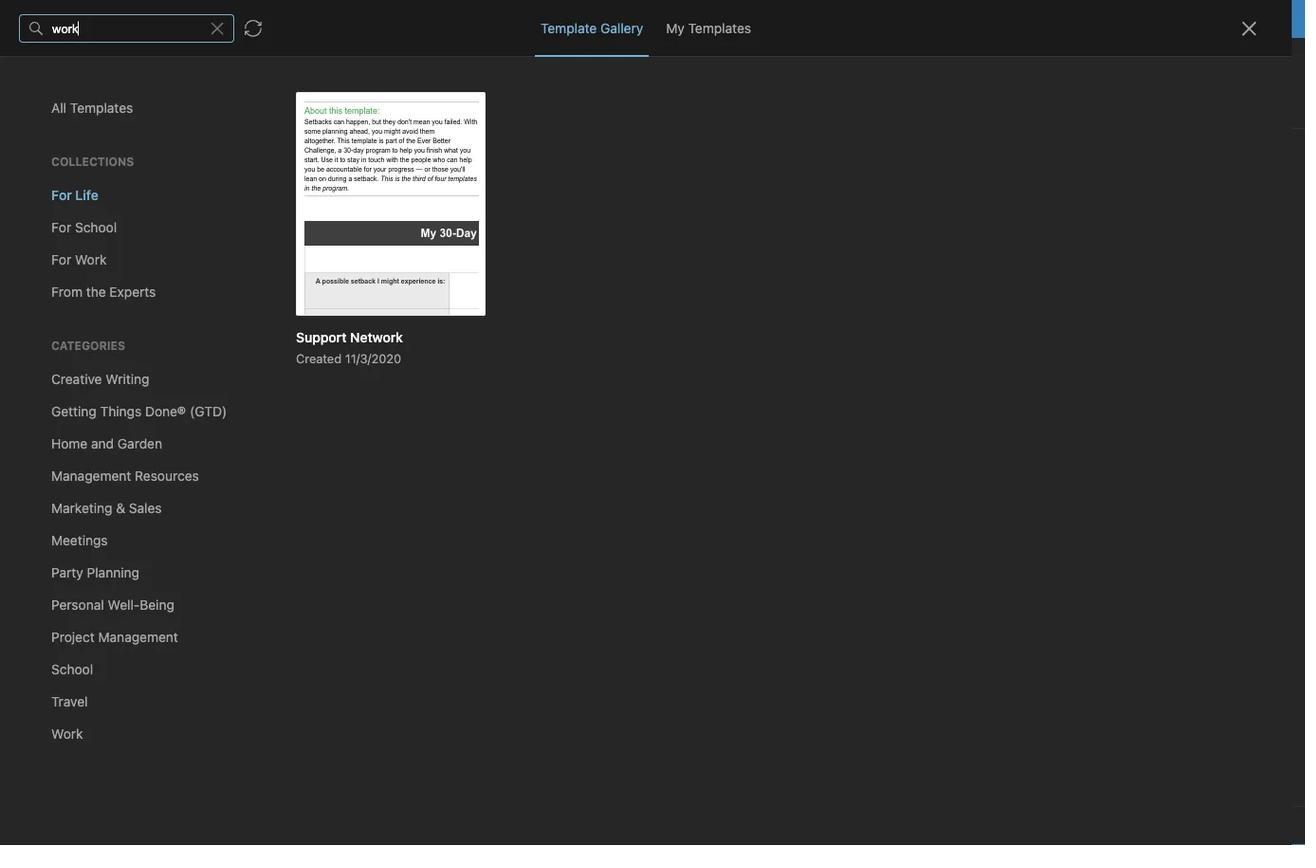 Task type: locate. For each thing, give the bounding box(es) containing it.
personal
[[537, 11, 592, 27]]

few up 'book,' at top left
[[262, 323, 281, 336]]

Search text field
[[25, 55, 203, 89]]

wanting
[[252, 300, 301, 316]]

you've
[[440, 280, 480, 296]]

1 vertical spatial a few minutes ago
[[252, 323, 350, 336]]

a down about
[[480, 320, 488, 336]]

finish)
[[317, 280, 355, 296]]

across
[[689, 11, 729, 27]]

read
[[320, 300, 347, 316]]

in
[[270, 320, 280, 336]]

(and
[[286, 280, 314, 296]]

0 vertical spatial a few minutes ago
[[252, 206, 350, 220]]

0 vertical spatial minutes
[[284, 206, 327, 220]]

1 vertical spatial ago
[[330, 323, 350, 336]]

0 vertical spatial your
[[750, 11, 777, 27]]

a
[[252, 206, 259, 220], [480, 320, 488, 336], [252, 323, 259, 336]]

place.
[[310, 320, 347, 336]]

1 a few minutes ago from the top
[[252, 206, 350, 220]]

sync
[[655, 11, 685, 27]]

2 vertical spatial all
[[252, 320, 266, 336]]

ago
[[330, 206, 350, 220], [330, 323, 350, 336]]

share button
[[1191, 46, 1260, 76]]

start
[[252, 280, 282, 296]]

all
[[733, 11, 746, 27], [359, 280, 372, 296], [252, 320, 266, 336]]

tree
[[0, 149, 228, 741]]

a few minutes ago
[[252, 206, 350, 220], [252, 323, 350, 336]]

2 ago from the top
[[330, 323, 350, 336]]

notebook
[[699, 53, 756, 67]]

them
[[516, 300, 547, 316]]

2 horizontal spatial all
[[733, 11, 746, 27]]

a inside start (and finish) all the books you've been wanting to read and keep your ideas about them all in one place. tip: if you're reading a physical book, take pictu...
[[480, 320, 488, 336]]

0 vertical spatial ago
[[330, 206, 350, 220]]

1 ago from the top
[[330, 206, 350, 220]]

your
[[750, 11, 777, 27], [411, 300, 438, 316]]

1 horizontal spatial all
[[359, 280, 372, 296]]

your down books
[[411, 300, 438, 316]]

ago inside a few minutes ago button
[[330, 206, 350, 220]]

physical
[[491, 320, 541, 336]]

None search field
[[25, 55, 203, 89]]

and
[[351, 300, 374, 316]]

me
[[118, 350, 137, 365]]

cancel
[[835, 11, 877, 27]]

notebooks
[[43, 289, 109, 305]]

few up start
[[262, 206, 281, 220]]

your left devices.
[[750, 11, 777, 27]]

all right across on the right top
[[733, 11, 746, 27]]

0 horizontal spatial all
[[252, 320, 266, 336]]

if
[[377, 320, 386, 336]]

try evernote personal for free: sync across all your devices. cancel anytime.
[[454, 11, 933, 27]]

share
[[1207, 53, 1244, 68]]

one
[[284, 320, 307, 336]]

the
[[376, 280, 396, 296]]

ago up pictu... on the top left of the page
[[330, 323, 350, 336]]

minutes
[[284, 206, 327, 220], [284, 323, 327, 336]]

0 horizontal spatial your
[[411, 300, 438, 316]]

ago up finish)
[[330, 206, 350, 220]]

trash
[[42, 391, 76, 407]]

notes
[[42, 217, 78, 232]]

shortcuts button
[[0, 179, 227, 210]]

Note Editor text field
[[0, 0, 1306, 845]]

minutes up '(and'
[[284, 206, 327, 220]]

a few minutes ago up '(and'
[[252, 206, 350, 220]]

0 vertical spatial all
[[733, 11, 746, 27]]

notes link
[[0, 210, 227, 240]]

2 minutes from the top
[[284, 323, 327, 336]]

home
[[42, 156, 78, 172]]

1 vertical spatial few
[[262, 323, 281, 336]]

only you
[[1125, 53, 1175, 68]]

a inside button
[[252, 206, 259, 220]]

1 vertical spatial your
[[411, 300, 438, 316]]

trash link
[[0, 384, 227, 415]]

try
[[454, 11, 475, 27]]

1 minutes from the top
[[284, 206, 327, 220]]

1 vertical spatial minutes
[[284, 323, 327, 336]]

with
[[89, 350, 114, 365]]

0 vertical spatial few
[[262, 206, 281, 220]]

to
[[304, 300, 316, 316]]

a up start
[[252, 206, 259, 220]]

all left in
[[252, 320, 266, 336]]

first
[[671, 53, 696, 67]]

a few minutes ago up take
[[252, 323, 350, 336]]

few
[[262, 206, 281, 220], [262, 323, 281, 336]]

1 few from the top
[[262, 206, 281, 220]]

shared
[[42, 350, 85, 365]]

shortcuts
[[43, 187, 102, 202]]

minutes up take
[[284, 323, 327, 336]]

all up and
[[359, 280, 372, 296]]

reading
[[431, 320, 477, 336]]



Task type: vqa. For each thing, say whether or not it's contained in the screenshot.
Font size image
no



Task type: describe. For each thing, give the bounding box(es) containing it.
settings image
[[194, 15, 216, 38]]

keep
[[377, 300, 407, 316]]

free:
[[616, 11, 648, 27]]

2 a few minutes ago from the top
[[252, 323, 350, 336]]

for
[[595, 11, 613, 27]]

shared with me link
[[0, 343, 227, 373]]

books
[[399, 280, 436, 296]]

minutes inside a few minutes ago button
[[284, 206, 327, 220]]

your inside start (and finish) all the books you've been wanting to read and keep your ideas about them all in one place. tip: if you're reading a physical book, take pictu...
[[411, 300, 438, 316]]

1 horizontal spatial your
[[750, 11, 777, 27]]

evernote
[[478, 11, 534, 27]]

you're
[[389, 320, 427, 336]]

new button
[[11, 100, 216, 134]]

1 vertical spatial all
[[359, 280, 372, 296]]

start (and finish) all the books you've been wanting to read and keep your ideas about them all in one place. tip: if you're reading a physical book, take pictu...
[[252, 280, 547, 356]]

a few minutes ago button
[[228, 129, 575, 243]]

been
[[484, 280, 514, 296]]

a left in
[[252, 323, 259, 336]]

first notebook button
[[647, 47, 762, 74]]

tree containing home
[[0, 149, 228, 741]]

note window element
[[0, 0, 1306, 845]]

a few minutes ago inside a few minutes ago button
[[252, 206, 350, 220]]

tasks
[[42, 247, 76, 263]]

tasks button
[[0, 240, 227, 270]]

ideas
[[441, 300, 474, 316]]

devices.
[[781, 11, 831, 27]]

few inside button
[[262, 206, 281, 220]]

new
[[42, 109, 69, 124]]

only
[[1125, 53, 1151, 68]]

expand note image
[[602, 49, 625, 72]]

tip:
[[351, 320, 374, 336]]

you
[[1155, 53, 1175, 68]]

notebooks link
[[0, 282, 227, 312]]

home link
[[0, 149, 228, 179]]

about
[[477, 300, 513, 316]]

2 few from the top
[[262, 323, 281, 336]]

book,
[[252, 340, 287, 356]]

take
[[290, 340, 316, 356]]

anytime.
[[881, 11, 933, 27]]

pictu...
[[320, 340, 362, 356]]

first notebook
[[671, 53, 756, 67]]

shared with me
[[42, 350, 137, 365]]



